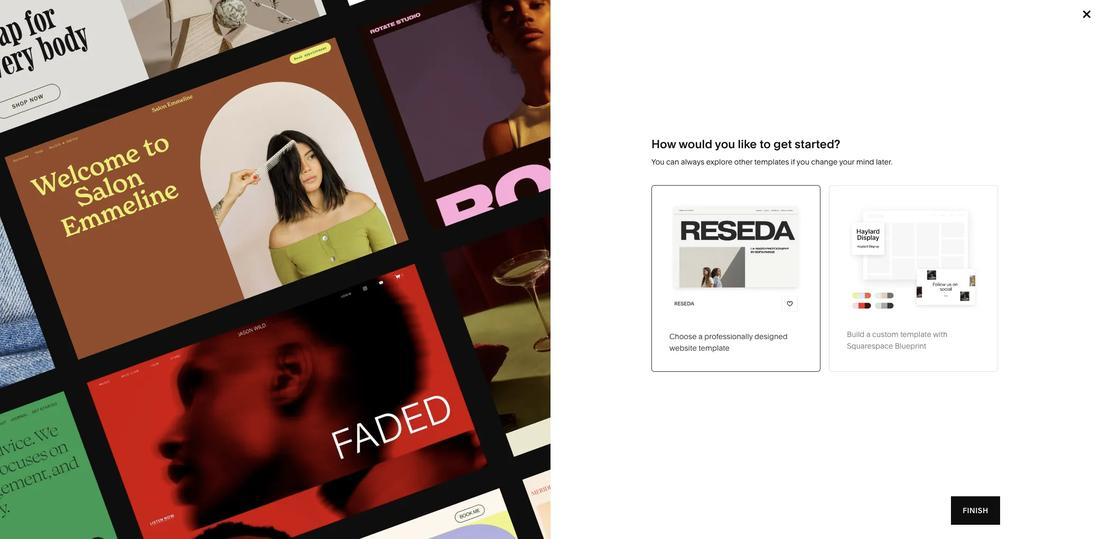 Task type: describe. For each thing, give the bounding box(es) containing it.
squarespace logo image
[[21, 50, 138, 67]]

how would you like to get started?
[[651, 137, 840, 151]]

lusaka element
[[408, 398, 693, 540]]

designed
[[755, 333, 788, 342]]

personal
[[206, 263, 236, 273]]

if
[[791, 157, 795, 167]]

popular designs
[[217, 184, 274, 193]]

health
[[206, 247, 229, 257]]

take
[[444, 12, 464, 24]]

properties
[[476, 263, 512, 273]]

squarespace logo link
[[21, 50, 233, 67]]

events link
[[429, 231, 463, 241]]

later.
[[876, 157, 893, 167]]

choose a professionally designed website template
[[669, 333, 788, 354]]

popular designs (28)
[[168, 338, 245, 348]]

make any template yours with ease.
[[87, 94, 334, 153]]

popular for popular designs (28)
[[168, 338, 197, 348]]

cv
[[245, 263, 255, 273]]

build a custom template with squarespace blueprint button
[[829, 185, 998, 373]]

28 template matches
[[87, 338, 162, 348]]

(28)
[[231, 338, 245, 348]]

with for yours
[[163, 121, 217, 153]]

restaurants
[[429, 200, 470, 209]]

decor
[[570, 184, 592, 193]]

degraw image
[[88, 398, 372, 540]]

portfolio
[[103, 199, 132, 209]]

squarespace blueprint entry card image
[[847, 203, 980, 312]]

how
[[651, 137, 676, 151]]

a for custom
[[866, 330, 871, 340]]

popular for popular designs templates ( 28 )
[[87, 373, 130, 387]]

professional services link
[[318, 200, 402, 209]]

choose
[[669, 333, 697, 342]]

& for beauty
[[231, 247, 235, 257]]

nature & animals link
[[541, 200, 611, 209]]

online
[[103, 183, 126, 193]]

would
[[679, 137, 712, 151]]

always
[[681, 157, 704, 167]]

real estate & properties link
[[429, 263, 522, 273]]

professional
[[318, 200, 360, 209]]

services
[[362, 200, 392, 209]]

media
[[429, 215, 451, 225]]

popular designs templates ( 28 )
[[87, 373, 261, 387]]

templates
[[754, 157, 789, 167]]

1 vertical spatial you
[[797, 157, 809, 167]]

popular designs (28) link
[[168, 338, 245, 348]]

matches
[[132, 338, 162, 348]]

health & beauty
[[206, 247, 261, 257]]

business
[[338, 215, 369, 225]]

can
[[666, 157, 679, 167]]

health & beauty link
[[206, 247, 272, 257]]

get
[[774, 137, 792, 151]]

to
[[760, 137, 771, 151]]

& right estate
[[470, 263, 474, 273]]

& for non-
[[360, 231, 365, 241]]

template inside make any template yours with ease.
[[214, 94, 328, 127]]

& for podcasts
[[453, 215, 458, 225]]

home & decor
[[541, 184, 592, 193]]

all templates
[[206, 200, 253, 209]]

blog
[[103, 231, 119, 240]]

designs for popular designs
[[246, 184, 274, 193]]

photography
[[206, 231, 251, 241]]

a for limited
[[378, 12, 384, 24]]

2 vertical spatial templates
[[180, 373, 237, 387]]

events
[[429, 231, 452, 241]]

)
[[257, 373, 261, 387]]

online store
[[103, 183, 146, 193]]

art & design link
[[206, 215, 260, 225]]

1 vertical spatial 28
[[244, 373, 257, 387]]

local
[[318, 215, 336, 225]]

local business
[[318, 215, 369, 225]]

& for animals
[[566, 200, 571, 209]]

20%
[[466, 12, 485, 24]]

media & podcasts
[[429, 215, 491, 225]]

for a limited time, take 20% off any new website plan.
[[361, 12, 600, 24]]

weddings link
[[429, 247, 475, 257]]

art
[[206, 215, 216, 225]]

store
[[128, 183, 146, 193]]

finish
[[963, 506, 989, 516]]

time,
[[419, 12, 442, 24]]

products button
[[453, 37, 504, 79]]

template store entry card image
[[669, 203, 803, 314]]

community
[[318, 231, 358, 241]]

with for template
[[933, 330, 947, 340]]

home & decor link
[[541, 184, 602, 193]]

squarespace
[[847, 342, 893, 351]]

like
[[738, 137, 757, 151]]

1 vertical spatial templates
[[217, 200, 253, 209]]

template inside choose a professionally designed website template
[[699, 344, 730, 354]]

a for professionally
[[698, 333, 703, 342]]

finish button
[[951, 497, 1000, 526]]



Task type: vqa. For each thing, say whether or not it's contained in the screenshot.
"One"
no



Task type: locate. For each thing, give the bounding box(es) containing it.
0 horizontal spatial website
[[541, 12, 576, 24]]

website inside choose a professionally designed website template
[[669, 344, 697, 354]]

& for cv
[[238, 263, 243, 273]]

you up explore at top right
[[715, 137, 735, 151]]

food link
[[318, 247, 346, 257]]

1 vertical spatial with
[[933, 330, 947, 340]]

1 horizontal spatial a
[[698, 333, 703, 342]]

you
[[715, 137, 735, 151], [797, 157, 809, 167]]

memberships
[[103, 215, 151, 224]]

mind
[[856, 157, 874, 167]]

nature & animals
[[541, 200, 600, 209]]

restaurants link
[[429, 200, 481, 209]]

templates
[[526, 53, 571, 63], [217, 200, 253, 209], [180, 373, 237, 387]]

0 horizontal spatial any
[[163, 94, 208, 127]]

with inside "build a custom template with squarespace blueprint"
[[933, 330, 947, 340]]

template
[[98, 338, 130, 348]]

0 vertical spatial popular
[[217, 184, 244, 193]]

fitness
[[541, 215, 565, 225]]

1 vertical spatial popular
[[168, 338, 197, 348]]

popular right matches
[[168, 338, 197, 348]]

1 horizontal spatial 28
[[244, 373, 257, 387]]

fitness link
[[541, 215, 576, 225]]

make
[[87, 94, 157, 127]]

change
[[811, 157, 838, 167]]

& left non- on the left
[[360, 231, 365, 241]]

estate
[[446, 263, 468, 273]]

0 vertical spatial designs
[[246, 184, 274, 193]]

& right 'nature'
[[566, 200, 571, 209]]

0 vertical spatial 28
[[87, 338, 96, 348]]

pazari element
[[729, 398, 1013, 540]]

all
[[206, 200, 215, 209]]

1 horizontal spatial popular
[[168, 338, 197, 348]]

yours
[[87, 121, 158, 153]]

community & non-profits link
[[318, 231, 416, 241]]

website down choose
[[669, 344, 697, 354]]

2 vertical spatial popular
[[87, 373, 130, 387]]

a inside "build a custom template with squarespace blueprint"
[[866, 330, 871, 340]]

0 vertical spatial you
[[715, 137, 735, 151]]

home
[[541, 184, 562, 193]]

& right home
[[564, 184, 569, 193]]

topic
[[206, 166, 226, 173]]

any inside make any template yours with ease.
[[163, 94, 208, 127]]

1 horizontal spatial designs
[[199, 338, 229, 348]]

& right art
[[218, 215, 223, 225]]

1 vertical spatial website
[[669, 344, 697, 354]]

& right health
[[231, 247, 235, 257]]

products
[[453, 53, 496, 63]]

0 vertical spatial template
[[214, 94, 328, 127]]

nature
[[541, 200, 564, 209]]

you
[[651, 157, 664, 167]]

pazari image
[[729, 398, 1013, 540]]

all templates link
[[206, 200, 263, 209]]

templates promo image image
[[0, 0, 551, 540]]

0 vertical spatial any
[[502, 12, 518, 24]]

travel
[[429, 184, 450, 193]]

2 vertical spatial template
[[699, 344, 730, 354]]

0 vertical spatial with
[[163, 121, 217, 153]]

2 vertical spatial designs
[[133, 373, 178, 387]]

choose a professionally designed website template button
[[651, 185, 821, 373]]

entertainment link
[[318, 263, 377, 273]]

0 horizontal spatial designs
[[133, 373, 178, 387]]

for
[[361, 12, 376, 24]]

2 horizontal spatial popular
[[217, 184, 244, 193]]

popular up the all templates
[[217, 184, 244, 193]]

you can always explore other templates if you change your mind later.
[[651, 157, 893, 167]]

any
[[502, 12, 518, 24], [163, 94, 208, 127]]

designs for popular designs templates ( 28 )
[[133, 373, 178, 387]]

podcasts
[[459, 215, 491, 225]]

travel link
[[429, 184, 460, 193]]

new
[[520, 12, 539, 24]]

with inside make any template yours with ease.
[[163, 121, 217, 153]]

1 vertical spatial designs
[[199, 338, 229, 348]]

personal & cv
[[206, 263, 255, 273]]

28 down (28)
[[244, 373, 257, 387]]

0 horizontal spatial you
[[715, 137, 735, 151]]

off
[[488, 12, 499, 24]]

popular down template
[[87, 373, 130, 387]]

designs left (28)
[[199, 338, 229, 348]]

professionally
[[704, 333, 753, 342]]

blueprint
[[895, 342, 926, 351]]

community & non-profits
[[318, 231, 406, 241]]

a right choose
[[698, 333, 703, 342]]

non-
[[367, 231, 384, 241]]

entertainment
[[318, 263, 367, 273]]

limited
[[386, 12, 417, 24]]

1 vertical spatial template
[[900, 330, 931, 340]]

professional services
[[318, 200, 392, 209]]

(
[[240, 373, 244, 387]]

0 horizontal spatial 28
[[87, 338, 96, 348]]

designs for popular designs (28)
[[199, 338, 229, 348]]

& left cv
[[238, 263, 243, 273]]

make any template yours with ease. main content
[[0, 0, 1101, 540]]

templates up "art & design" link on the left top of the page
[[217, 200, 253, 209]]

website right new
[[541, 12, 576, 24]]

media & podcasts link
[[429, 215, 502, 225]]

templates left ( at the bottom left of the page
[[180, 373, 237, 387]]

1 horizontal spatial website
[[669, 344, 697, 354]]

0 horizontal spatial template
[[214, 94, 328, 127]]

fashion
[[318, 184, 345, 193]]

1 horizontal spatial you
[[797, 157, 809, 167]]

& for design
[[218, 215, 223, 225]]

build
[[847, 330, 865, 340]]

1 horizontal spatial with
[[933, 330, 947, 340]]

0 horizontal spatial a
[[378, 12, 384, 24]]

2 horizontal spatial a
[[866, 330, 871, 340]]

templates down new
[[526, 53, 571, 63]]

a up squarespace
[[866, 330, 871, 340]]

1 horizontal spatial template
[[699, 344, 730, 354]]

popular
[[217, 184, 244, 193], [168, 338, 197, 348], [87, 373, 130, 387]]

explore
[[706, 157, 733, 167]]

0 vertical spatial website
[[541, 12, 576, 24]]

28 left template
[[87, 338, 96, 348]]

real
[[429, 263, 444, 273]]

designs down matches
[[133, 373, 178, 387]]

animals
[[572, 200, 600, 209]]

& for decor
[[564, 184, 569, 193]]

local business link
[[318, 215, 380, 225]]

ease.
[[223, 121, 290, 153]]

popular for popular designs
[[217, 184, 244, 193]]

a right for
[[378, 12, 384, 24]]

your
[[839, 157, 854, 167]]

2 horizontal spatial designs
[[246, 184, 274, 193]]

0 vertical spatial templates
[[526, 53, 571, 63]]

website
[[541, 12, 576, 24], [669, 344, 697, 354]]

2 horizontal spatial template
[[900, 330, 931, 340]]

template inside "build a custom template with squarespace blueprint"
[[900, 330, 931, 340]]

you right the if
[[797, 157, 809, 167]]

1 vertical spatial any
[[163, 94, 208, 127]]

&
[[564, 184, 569, 193], [566, 200, 571, 209], [218, 215, 223, 225], [453, 215, 458, 225], [360, 231, 365, 241], [231, 247, 235, 257], [238, 263, 243, 273], [470, 263, 474, 273]]

personal & cv link
[[206, 263, 266, 273]]

a
[[378, 12, 384, 24], [866, 330, 871, 340], [698, 333, 703, 342]]

profits
[[384, 231, 406, 241]]

template
[[214, 94, 328, 127], [900, 330, 931, 340], [699, 344, 730, 354]]

designs
[[246, 184, 274, 193], [199, 338, 229, 348], [133, 373, 178, 387]]

1 horizontal spatial any
[[502, 12, 518, 24]]

templates link
[[526, 37, 571, 79]]

weddings
[[429, 247, 465, 257]]

build a custom template with squarespace blueprint
[[847, 330, 947, 351]]

designs up all templates link
[[246, 184, 274, 193]]

a inside choose a professionally designed website template
[[698, 333, 703, 342]]

& right "media" on the left top of the page
[[453, 215, 458, 225]]

lusaka image
[[408, 398, 693, 540]]

plan.
[[579, 12, 600, 24]]

0 horizontal spatial popular
[[87, 373, 130, 387]]

other
[[734, 157, 753, 167]]

with
[[163, 121, 217, 153], [933, 330, 947, 340]]

real estate & properties
[[429, 263, 512, 273]]

type
[[87, 166, 103, 173]]

started?
[[795, 137, 840, 151]]

0 horizontal spatial with
[[163, 121, 217, 153]]

degraw element
[[88, 398, 372, 540]]



